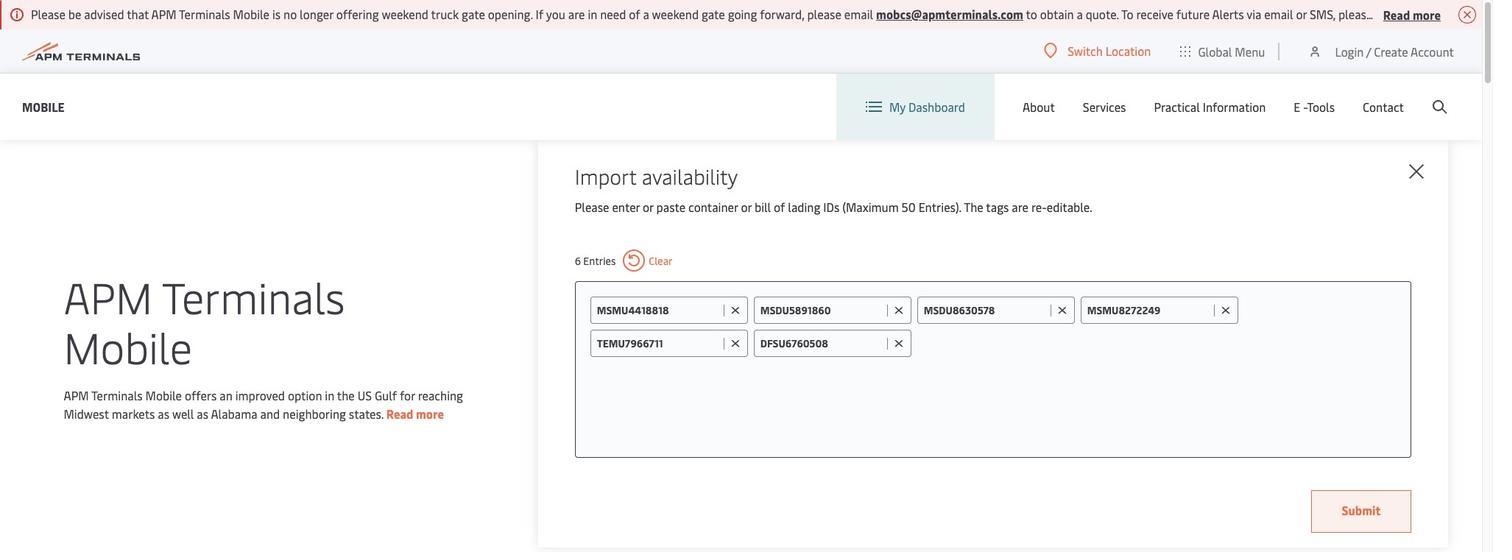 Task type: locate. For each thing, give the bounding box(es) containing it.
1 vertical spatial read
[[387, 406, 413, 422]]

2 vertical spatial apm
[[64, 387, 89, 404]]

please right sms,
[[1339, 6, 1373, 22]]

1 vertical spatial read more
[[387, 406, 444, 422]]

apm terminals mobile offers an improved option in the us gulf for reaching midwest markets as well as alabama and neighboring states.
[[64, 387, 463, 422]]

0 horizontal spatial of
[[629, 6, 640, 22]]

0 vertical spatial read more
[[1384, 6, 1441, 22]]

0 vertical spatial apm
[[151, 6, 176, 22]]

read more down for
[[387, 406, 444, 422]]

0 horizontal spatial gate
[[462, 6, 485, 22]]

1 vertical spatial of
[[774, 199, 785, 215]]

if
[[536, 6, 544, 22]]

dashboard
[[909, 99, 965, 115]]

please right forward,
[[808, 6, 842, 22]]

editable.
[[1047, 199, 1093, 215]]

terminals inside apm terminals mobile
[[162, 267, 345, 326]]

please for please enter or paste container or bill of lading ids (maximum 50 entries). the tags are re-editable.
[[575, 199, 609, 215]]

0 horizontal spatial read
[[387, 406, 413, 422]]

1 vertical spatial please
[[575, 199, 609, 215]]

alabama
[[211, 406, 257, 422]]

weekend right need
[[652, 6, 699, 22]]

a right obtain
[[1077, 6, 1083, 22]]

paste
[[657, 199, 686, 215]]

0 horizontal spatial please
[[31, 6, 65, 22]]

6
[[575, 254, 581, 268]]

50
[[902, 199, 916, 215]]

0 vertical spatial more
[[1413, 6, 1441, 22]]

please enter or paste container or bill of lading ids (maximum 50 entries). the tags are re-editable.
[[575, 199, 1093, 215]]

sms,
[[1310, 6, 1336, 22]]

weekend left truck
[[382, 6, 429, 22]]

or left sms,
[[1297, 6, 1307, 22]]

read more up login / create account
[[1384, 6, 1441, 22]]

account
[[1411, 43, 1455, 59]]

Entered ID text field
[[924, 303, 1047, 317], [1088, 303, 1211, 317], [761, 337, 884, 351]]

0 horizontal spatial as
[[158, 406, 169, 422]]

mobile secondary image
[[135, 375, 393, 552]]

well
[[172, 406, 194, 422]]

tools
[[1308, 99, 1335, 115]]

please
[[808, 6, 842, 22], [1339, 6, 1373, 22]]

offering
[[336, 6, 379, 22]]

midwest
[[64, 406, 109, 422]]

enter
[[612, 199, 640, 215]]

1 horizontal spatial or
[[741, 199, 752, 215]]

apm inside apm terminals mobile
[[64, 267, 152, 326]]

1 vertical spatial terminals
[[162, 267, 345, 326]]

apm
[[151, 6, 176, 22], [64, 267, 152, 326], [64, 387, 89, 404]]

2 vertical spatial terminals
[[91, 387, 143, 404]]

or left bill
[[741, 199, 752, 215]]

2 email from the left
[[1265, 6, 1294, 22]]

gate left going at the top of the page
[[702, 6, 725, 22]]

submit
[[1342, 502, 1381, 518]]

please left be
[[31, 6, 65, 22]]

as down offers
[[197, 406, 208, 422]]

e -tools button
[[1294, 74, 1335, 140]]

are left re-
[[1012, 199, 1029, 215]]

more up account
[[1413, 6, 1441, 22]]

0 vertical spatial please
[[31, 6, 65, 22]]

0 horizontal spatial weekend
[[382, 6, 429, 22]]

read more link
[[387, 406, 444, 422]]

are
[[568, 6, 585, 22], [1012, 199, 1029, 215]]

read
[[1384, 6, 1411, 22], [387, 406, 413, 422]]

(maximum
[[843, 199, 899, 215]]

0 horizontal spatial please
[[808, 6, 842, 22]]

1 horizontal spatial email
[[1265, 6, 1294, 22]]

are right you
[[568, 6, 585, 22]]

1 horizontal spatial a
[[1077, 6, 1083, 22]]

1 horizontal spatial are
[[1012, 199, 1029, 215]]

in
[[588, 6, 597, 22], [325, 387, 335, 404]]

1 vertical spatial in
[[325, 387, 335, 404]]

login / create account
[[1336, 43, 1455, 59]]

1 horizontal spatial in
[[588, 6, 597, 22]]

as
[[158, 406, 169, 422], [197, 406, 208, 422]]

read down for
[[387, 406, 413, 422]]

0 horizontal spatial email
[[845, 6, 874, 22]]

1 horizontal spatial please
[[1339, 6, 1373, 22]]

or
[[1297, 6, 1307, 22], [643, 199, 654, 215], [741, 199, 752, 215]]

my dashboard button
[[866, 74, 965, 140]]

1 horizontal spatial gate
[[702, 6, 725, 22]]

0 horizontal spatial read more
[[387, 406, 444, 422]]

read up login / create account
[[1384, 6, 1411, 22]]

forward,
[[760, 6, 805, 22]]

future
[[1177, 6, 1210, 22]]

in inside the apm terminals mobile offers an improved option in the us gulf for reaching midwest markets as well as alabama and neighboring states.
[[325, 387, 335, 404]]

that
[[127, 6, 149, 22]]

1 vertical spatial more
[[416, 406, 444, 422]]

0 horizontal spatial or
[[643, 199, 654, 215]]

read inside button
[[1384, 6, 1411, 22]]

switch location
[[1068, 43, 1151, 59]]

in left the
[[325, 387, 335, 404]]

practical information
[[1154, 99, 1266, 115]]

1 horizontal spatial of
[[774, 199, 785, 215]]

0 vertical spatial read
[[1384, 6, 1411, 22]]

more inside read more button
[[1413, 6, 1441, 22]]

please down import
[[575, 199, 609, 215]]

re-
[[1032, 199, 1047, 215]]

of right need
[[629, 6, 640, 22]]

0 vertical spatial are
[[568, 6, 585, 22]]

terminals
[[179, 6, 230, 22], [162, 267, 345, 326], [91, 387, 143, 404]]

1 horizontal spatial more
[[1413, 6, 1441, 22]]

menu
[[1235, 43, 1266, 59]]

about button
[[1023, 74, 1055, 140]]

apm inside the apm terminals mobile offers an improved option in the us gulf for reaching midwest markets as well as alabama and neighboring states.
[[64, 387, 89, 404]]

2 horizontal spatial or
[[1297, 6, 1307, 22]]

0 horizontal spatial in
[[325, 387, 335, 404]]

1 as from the left
[[158, 406, 169, 422]]

read for read more button
[[1384, 6, 1411, 22]]

practical
[[1154, 99, 1200, 115]]

1 horizontal spatial please
[[575, 199, 609, 215]]

in left need
[[588, 6, 597, 22]]

read for the read more link on the bottom left of the page
[[387, 406, 413, 422]]

terminals for apm terminals mobile offers an improved option in the us gulf for reaching midwest markets as well as alabama and neighboring states.
[[91, 387, 143, 404]]

more for read more button
[[1413, 6, 1441, 22]]

0 horizontal spatial a
[[643, 6, 649, 22]]

please
[[31, 6, 65, 22], [575, 199, 609, 215]]

about
[[1023, 99, 1055, 115]]

1 horizontal spatial read more
[[1384, 6, 1441, 22]]

create
[[1375, 43, 1409, 59]]

2 a from the left
[[1077, 6, 1083, 22]]

mobile
[[233, 6, 270, 22], [22, 98, 65, 115], [64, 317, 192, 376], [145, 387, 182, 404]]

an
[[220, 387, 233, 404]]

more down reaching
[[416, 406, 444, 422]]

1 horizontal spatial as
[[197, 406, 208, 422]]

terminals inside the apm terminals mobile offers an improved option in the us gulf for reaching midwest markets as well as alabama and neighboring states.
[[91, 387, 143, 404]]

please for please be advised that apm terminals mobile is no longer offering weekend truck gate opening. if you are in need of a weekend gate going forward, please email mobcs@apmterminals.com to obtain a quote. to receive future alerts via email or sms, please
[[31, 6, 65, 22]]

0 vertical spatial of
[[629, 6, 640, 22]]

you
[[546, 6, 566, 22]]

contact
[[1363, 99, 1404, 115]]

reaching
[[418, 387, 463, 404]]

services
[[1083, 99, 1126, 115]]

ids
[[824, 199, 840, 215]]

or right enter
[[643, 199, 654, 215]]

of right bill
[[774, 199, 785, 215]]

read more
[[1384, 6, 1441, 22], [387, 406, 444, 422]]

truck
[[431, 6, 459, 22]]

a right need
[[643, 6, 649, 22]]

mobile inside the apm terminals mobile offers an improved option in the us gulf for reaching midwest markets as well as alabama and neighboring states.
[[145, 387, 182, 404]]

as left well
[[158, 406, 169, 422]]

1 horizontal spatial weekend
[[652, 6, 699, 22]]

6 entries
[[575, 254, 616, 268]]

Entered ID text field
[[597, 303, 720, 317], [761, 303, 884, 317], [597, 337, 720, 351]]

gate right truck
[[462, 6, 485, 22]]

0 horizontal spatial are
[[568, 6, 585, 22]]

clear button
[[623, 250, 673, 272]]

0 horizontal spatial more
[[416, 406, 444, 422]]

neighboring
[[283, 406, 346, 422]]

1 horizontal spatial read
[[1384, 6, 1411, 22]]

1 vertical spatial apm
[[64, 267, 152, 326]]



Task type: vqa. For each thing, say whether or not it's contained in the screenshot.
quote. To
yes



Task type: describe. For each thing, give the bounding box(es) containing it.
need
[[600, 6, 626, 22]]

global menu button
[[1166, 29, 1280, 73]]

mobile link
[[22, 98, 65, 116]]

opening.
[[488, 6, 533, 22]]

states.
[[349, 406, 384, 422]]

entries).
[[919, 199, 962, 215]]

1 email from the left
[[845, 6, 874, 22]]

be
[[68, 6, 81, 22]]

tags
[[986, 199, 1009, 215]]

location
[[1106, 43, 1151, 59]]

1 a from the left
[[643, 6, 649, 22]]

0 vertical spatial in
[[588, 6, 597, 22]]

clear
[[649, 254, 673, 268]]

read more for the read more link on the bottom left of the page
[[387, 406, 444, 422]]

1 weekend from the left
[[382, 6, 429, 22]]

1 vertical spatial are
[[1012, 199, 1029, 215]]

0 horizontal spatial entered id text field
[[761, 337, 884, 351]]

contact button
[[1363, 74, 1404, 140]]

login
[[1336, 43, 1364, 59]]

apm for apm terminals mobile
[[64, 267, 152, 326]]

bill
[[755, 199, 771, 215]]

0 vertical spatial terminals
[[179, 6, 230, 22]]

offers
[[185, 387, 217, 404]]

advised
[[84, 6, 124, 22]]

more for the read more link on the bottom left of the page
[[416, 406, 444, 422]]

2 horizontal spatial entered id text field
[[1088, 303, 1211, 317]]

mobile inside apm terminals mobile
[[64, 317, 192, 376]]

e
[[1294, 99, 1301, 115]]

import availability
[[575, 162, 738, 190]]

please be advised that apm terminals mobile is no longer offering weekend truck gate opening. if you are in need of a weekend gate going forward, please email mobcs@apmterminals.com to obtain a quote. to receive future alerts via email or sms, please
[[31, 6, 1376, 22]]

markets
[[112, 406, 155, 422]]

-
[[1304, 99, 1308, 115]]

alerts
[[1213, 6, 1244, 22]]

mobcs@apmterminals.com link
[[876, 6, 1024, 22]]

2 gate from the left
[[702, 6, 725, 22]]

submit button
[[1312, 491, 1411, 533]]

apm terminals mobile
[[64, 267, 345, 376]]

improved
[[235, 387, 285, 404]]

availability
[[642, 162, 738, 190]]

close alert image
[[1459, 6, 1477, 24]]

2 please from the left
[[1339, 6, 1373, 22]]

my dashboard
[[890, 99, 965, 115]]

the
[[964, 199, 984, 215]]

and
[[260, 406, 280, 422]]

quote. to
[[1086, 6, 1134, 22]]

lading
[[788, 199, 821, 215]]

global menu
[[1199, 43, 1266, 59]]

2 weekend from the left
[[652, 6, 699, 22]]

login / create account link
[[1308, 29, 1455, 73]]

to
[[1026, 6, 1038, 22]]

longer
[[300, 6, 333, 22]]

switch location button
[[1045, 43, 1151, 59]]

2 as from the left
[[197, 406, 208, 422]]

no
[[284, 6, 297, 22]]

1 please from the left
[[808, 6, 842, 22]]

entries
[[584, 254, 616, 268]]

import
[[575, 162, 637, 190]]

apm for apm terminals mobile offers an improved option in the us gulf for reaching midwest markets as well as alabama and neighboring states.
[[64, 387, 89, 404]]

via
[[1247, 6, 1262, 22]]

practical information button
[[1154, 74, 1266, 140]]

gulf
[[375, 387, 397, 404]]

read more for read more button
[[1384, 6, 1441, 22]]

container
[[689, 199, 738, 215]]

receive
[[1137, 6, 1174, 22]]

option
[[288, 387, 322, 404]]

for
[[400, 387, 415, 404]]

e -tools
[[1294, 99, 1335, 115]]

us
[[358, 387, 372, 404]]

is
[[272, 6, 281, 22]]

information
[[1203, 99, 1266, 115]]

/
[[1367, 43, 1372, 59]]

1 gate from the left
[[462, 6, 485, 22]]

obtain
[[1040, 6, 1074, 22]]

global
[[1199, 43, 1233, 59]]

the
[[337, 387, 355, 404]]

going
[[728, 6, 757, 22]]

terminals for apm terminals mobile
[[162, 267, 345, 326]]

my
[[890, 99, 906, 115]]

services button
[[1083, 74, 1126, 140]]

1 horizontal spatial entered id text field
[[924, 303, 1047, 317]]

read more button
[[1384, 5, 1441, 24]]

switch
[[1068, 43, 1103, 59]]

mobcs@apmterminals.com
[[876, 6, 1024, 22]]



